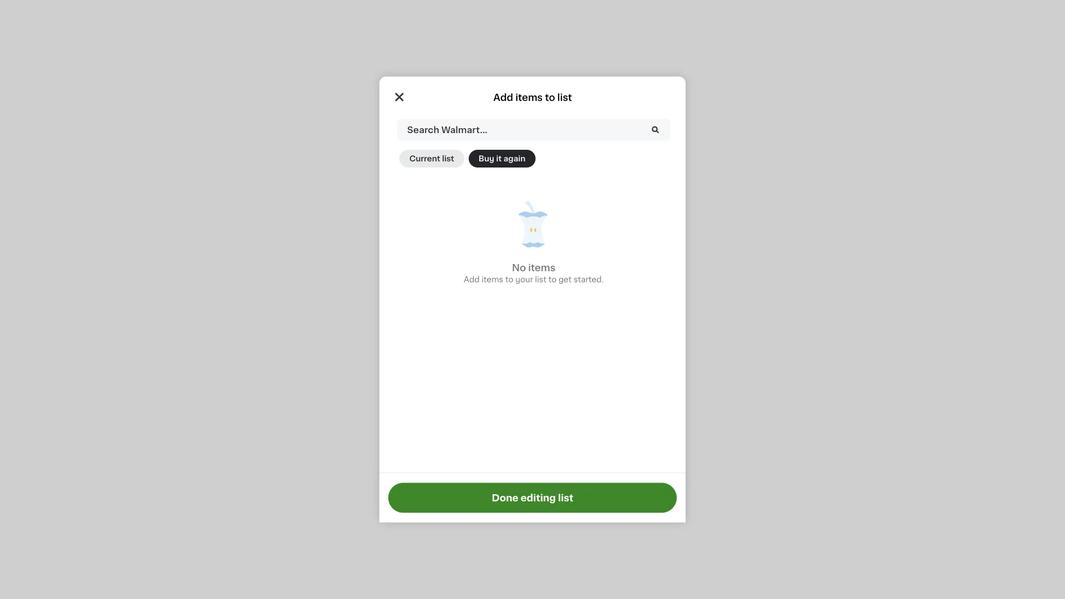 Task type: describe. For each thing, give the bounding box(es) containing it.
current
[[409, 155, 440, 163]]

current list
[[409, 155, 454, 163]]

current list button
[[400, 150, 464, 168]]

buy it again button
[[469, 150, 536, 168]]

your
[[516, 276, 533, 284]]

done editing list
[[492, 493, 574, 503]]

search
[[407, 125, 439, 134]]

get
[[559, 276, 572, 284]]

no items add items to your list to get started.
[[464, 263, 604, 284]]

add inside the no items add items to your list to get started.
[[464, 276, 480, 284]]

to left your
[[505, 276, 514, 284]]

buy it again
[[479, 155, 526, 163]]

search walmart...
[[407, 125, 488, 134]]

to up search walmart... button
[[545, 93, 555, 102]]

add items to list
[[494, 93, 572, 102]]

to left get
[[549, 276, 557, 284]]

no
[[512, 263, 526, 273]]



Task type: locate. For each thing, give the bounding box(es) containing it.
list inside button
[[558, 493, 574, 503]]

list up search walmart... button
[[558, 93, 572, 102]]

items left your
[[482, 276, 504, 284]]

search walmart... button
[[397, 119, 671, 141]]

items
[[516, 93, 543, 102], [528, 263, 556, 273], [482, 276, 504, 284]]

1 vertical spatial add
[[464, 276, 480, 284]]

list_add_items dialog
[[380, 77, 686, 523]]

editing
[[521, 493, 556, 503]]

list right current
[[442, 155, 454, 163]]

started.
[[574, 276, 604, 284]]

done
[[492, 493, 519, 503]]

add left your
[[464, 276, 480, 284]]

items up search walmart... button
[[516, 93, 543, 102]]

1 horizontal spatial add
[[494, 93, 513, 102]]

0 vertical spatial items
[[516, 93, 543, 102]]

add up search walmart... button
[[494, 93, 513, 102]]

items for no
[[528, 263, 556, 273]]

done editing list button
[[388, 483, 677, 513]]

items for add
[[516, 93, 543, 102]]

list inside button
[[442, 155, 454, 163]]

0 vertical spatial add
[[494, 93, 513, 102]]

again
[[504, 155, 526, 163]]

0 horizontal spatial add
[[464, 276, 480, 284]]

it
[[496, 155, 502, 163]]

items up your
[[528, 263, 556, 273]]

list right 'editing'
[[558, 493, 574, 503]]

list right your
[[535, 276, 547, 284]]

list inside the no items add items to your list to get started.
[[535, 276, 547, 284]]

buy
[[479, 155, 494, 163]]

2 vertical spatial items
[[482, 276, 504, 284]]

add
[[494, 93, 513, 102], [464, 276, 480, 284]]

walmart...
[[442, 125, 488, 134]]

1 vertical spatial items
[[528, 263, 556, 273]]

list
[[558, 93, 572, 102], [442, 155, 454, 163], [535, 276, 547, 284], [558, 493, 574, 503]]

to
[[545, 93, 555, 102], [505, 276, 514, 284], [549, 276, 557, 284]]



Task type: vqa. For each thing, say whether or not it's contained in the screenshot.
29 within the $ 9 29
no



